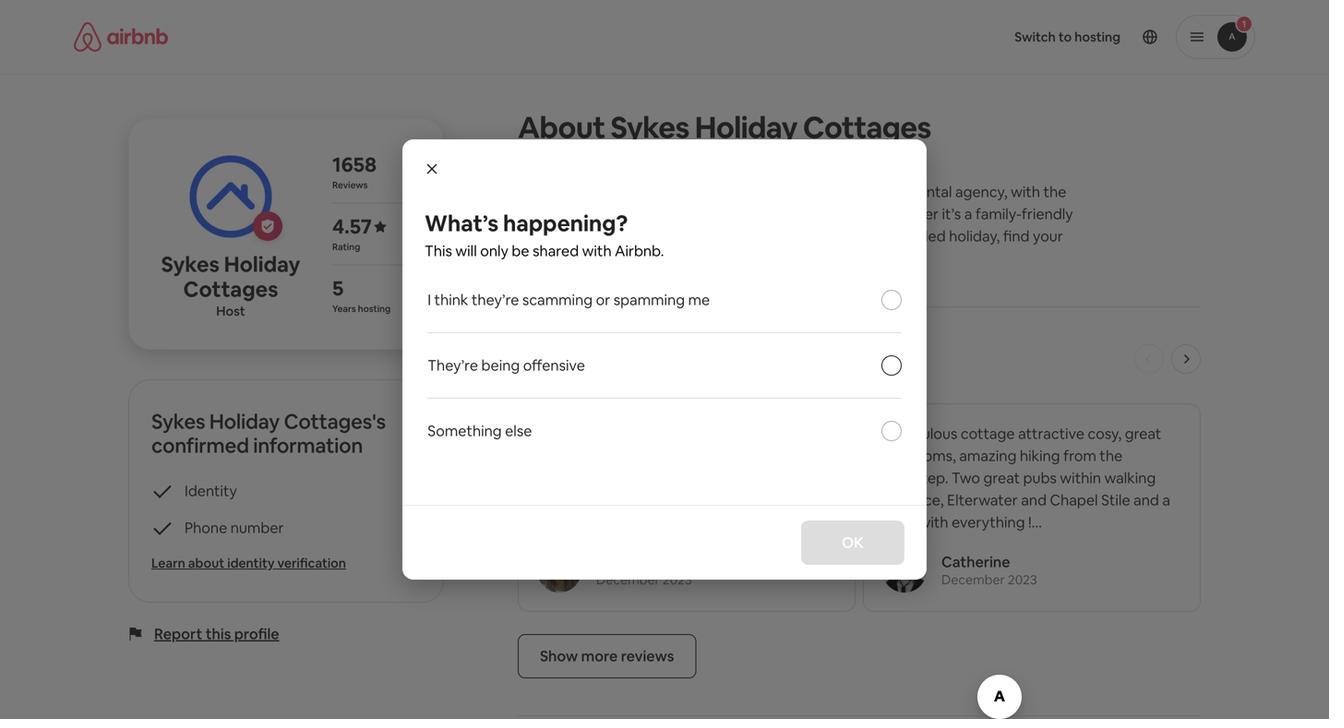 Task type: vqa. For each thing, say whether or not it's contained in the screenshot.
'PHONE'
yes



Task type: locate. For each thing, give the bounding box(es) containing it.
about
[[518, 108, 605, 147]]

2 vertical spatial cottages
[[183, 276, 278, 303]]

1 horizontal spatial 2023
[[1008, 572, 1038, 588]]

years
[[332, 303, 356, 315]]

cottages.
[[747, 249, 814, 268]]

holiday, down finest
[[518, 227, 569, 246]]

uk right ideal on the left of page
[[553, 249, 573, 268]]

1 horizontal spatial or
[[719, 227, 733, 246]]

0 horizontal spatial 2023
[[663, 572, 692, 588]]

2023 inside catherine december 2023
[[1008, 572, 1038, 588]]

sykes holiday cottages user profile image
[[183, 149, 279, 245], [183, 149, 279, 245]]

a right it's
[[965, 205, 973, 223]]

I think they're scamming or spamming me radio
[[882, 290, 902, 310]]

pet-
[[583, 227, 612, 246]]

the down independent
[[748, 205, 771, 223]]

4.57
[[332, 213, 372, 240]]

cottage inside sykes holiday cottages is an independent holiday cottage rental agency, with the finest selection of holidays across the uk and ireland. whether it's a family-friendly holiday, a pet-friendly holiday or an activity and adventure-filled holiday, find your ideal uk break with sykes holiday cottages.
[[856, 182, 910, 201]]

learn about identity verification
[[151, 555, 346, 572]]

scamming
[[523, 291, 593, 310]]

sykes up "identity"
[[151, 409, 205, 435]]

december down everything
[[942, 572, 1005, 588]]

2 horizontal spatial the
[[1100, 446, 1123, 465]]

adventure-
[[838, 227, 913, 246]]

information
[[253, 433, 363, 459]]

independent
[[714, 182, 801, 201]]

sykes for sykes holiday cottages is an independent holiday cottage rental agency, with the finest selection of holidays across the uk and ireland. whether it's a family-friendly holiday, a pet-friendly holiday or an activity and adventure-filled holiday, find your ideal uk break with sykes holiday cottages.
[[518, 182, 557, 201]]

holiday up independent
[[695, 108, 798, 147]]

filled
[[913, 227, 946, 246]]

within
[[1061, 469, 1102, 488]]

Something else radio
[[882, 421, 902, 442]]

it's
[[942, 205, 962, 223]]

holiday down the verified host "icon"
[[224, 251, 300, 278]]

hiking
[[1020, 446, 1061, 465]]

report this profile button
[[154, 625, 279, 644]]

i think they're scamming or spamming me
[[428, 291, 710, 310]]

holiday inside sykes holiday cottages host
[[224, 251, 300, 278]]

sykes inside sykes holiday cottages's confirmed information
[[151, 409, 205, 435]]

cottage
[[856, 182, 910, 201], [961, 424, 1015, 443]]

cottage up whether
[[856, 182, 910, 201]]

catherine user profile image
[[883, 549, 927, 593]]

a right stile
[[1163, 491, 1171, 510]]

airbnb.
[[615, 242, 664, 261]]

friendly up 'your'
[[1022, 205, 1074, 223]]

they're
[[428, 356, 478, 375]]

0 vertical spatial great
[[1125, 424, 1162, 443]]

and
[[797, 205, 823, 223], [809, 227, 835, 246], [1022, 491, 1047, 510], [1134, 491, 1160, 510]]

with up family- on the right of the page
[[1011, 182, 1041, 201]]

uk
[[774, 205, 794, 223], [553, 249, 573, 268]]

cottages down the verified host "icon"
[[183, 276, 278, 303]]

shop
[[883, 513, 916, 532]]

sykes up host
[[161, 251, 220, 278]]

reviews
[[332, 179, 368, 191]]

2 vertical spatial a
[[1163, 491, 1171, 510]]

or down 'break'
[[596, 291, 611, 310]]

0 vertical spatial or
[[719, 227, 733, 246]]

holiday for host
[[224, 251, 300, 278]]

friendly down of
[[612, 227, 664, 246]]

or down across at top right
[[719, 227, 733, 246]]

cottages inside sykes holiday cottages host
[[183, 276, 278, 303]]

0 vertical spatial uk
[[774, 205, 794, 223]]

0 vertical spatial the
[[1044, 182, 1067, 201]]

shared
[[533, 242, 579, 261]]

your
[[1033, 227, 1064, 246]]

1 2023 from the left
[[663, 572, 692, 588]]

holiday up selection on the left top
[[560, 182, 611, 201]]

1 horizontal spatial holiday,
[[950, 227, 1000, 246]]

rating
[[332, 241, 360, 253]]

me
[[689, 291, 710, 310]]

2023
[[663, 572, 692, 588], [1008, 572, 1038, 588]]

sykes holiday cottages's reviews
[[518, 346, 828, 372]]

"…fabulous cottage attractive cosy, great bedrooms, amazing hiking from the doorstep. two great pubs within walking distance, elterwater and chapel stile and a shop with everything !…
[[883, 424, 1171, 532]]

1 december from the left
[[597, 572, 660, 588]]

olivia user profile image
[[537, 549, 582, 593], [537, 549, 582, 593]]

friendly
[[1022, 205, 1074, 223], [612, 227, 664, 246]]

0 vertical spatial cottage
[[856, 182, 910, 201]]

0 vertical spatial reviews
[[757, 346, 828, 372]]

ok button
[[802, 521, 905, 565]]

holiday down holidays
[[667, 227, 716, 246]]

across
[[701, 205, 745, 223]]

an down across at top right
[[736, 227, 753, 246]]

sykes down scamming
[[518, 346, 572, 372]]

1 vertical spatial a
[[572, 227, 580, 246]]

the down cosy,
[[1100, 446, 1123, 465]]

is
[[681, 182, 691, 201]]

0 horizontal spatial uk
[[553, 249, 573, 268]]

0 vertical spatial an
[[694, 182, 710, 201]]

about sykes holiday cottages
[[518, 108, 931, 147]]

cottages's
[[651, 346, 753, 372]]

hosting
[[358, 303, 391, 315]]

holiday up "identity"
[[209, 409, 280, 435]]

the inside "…fabulous cottage attractive cosy, great bedrooms, amazing hiking from the doorstep. two great pubs within walking distance, elterwater and chapel stile and a shop with everything !…
[[1100, 446, 1123, 465]]

0 horizontal spatial holiday
[[667, 227, 716, 246]]

break
[[577, 249, 615, 268]]

find
[[1004, 227, 1030, 246]]

sykes
[[611, 108, 690, 147], [518, 182, 557, 201], [651, 249, 690, 268], [161, 251, 220, 278], [518, 346, 572, 372], [151, 409, 205, 435]]

holidays
[[642, 205, 698, 223]]

0 horizontal spatial or
[[596, 291, 611, 310]]

of
[[625, 205, 639, 223]]

1658 reviews
[[332, 151, 377, 191]]

holiday inside sykes holiday cottages's confirmed information
[[209, 409, 280, 435]]

sykes for sykes holiday cottages host
[[161, 251, 220, 278]]

what's happening? dialog
[[403, 139, 927, 580]]

2 horizontal spatial cottages
[[803, 108, 931, 147]]

cottage up amazing
[[961, 424, 1015, 443]]

cottages up of
[[614, 182, 677, 201]]

this
[[425, 242, 452, 261]]

2 horizontal spatial a
[[1163, 491, 1171, 510]]

1 vertical spatial the
[[748, 205, 771, 223]]

0 horizontal spatial december
[[597, 572, 660, 588]]

1 horizontal spatial holiday
[[804, 182, 853, 201]]

1 horizontal spatial december
[[942, 572, 1005, 588]]

1 holiday, from the left
[[518, 227, 569, 246]]

confirmed
[[151, 433, 249, 459]]

distance,
[[883, 491, 944, 510]]

1 horizontal spatial cottages
[[614, 182, 677, 201]]

holiday down spamming
[[576, 346, 646, 372]]

0 vertical spatial friendly
[[1022, 205, 1074, 223]]

1 horizontal spatial an
[[736, 227, 753, 246]]

and down the ireland.
[[809, 227, 835, 246]]

reviews right cottages's
[[757, 346, 828, 372]]

with down selection on the left top
[[582, 242, 612, 261]]

1 vertical spatial friendly
[[612, 227, 664, 246]]

2 december from the left
[[942, 572, 1005, 588]]

agency,
[[956, 182, 1008, 201]]

with
[[1011, 182, 1041, 201], [582, 242, 612, 261], [618, 249, 648, 268], [919, 513, 949, 532]]

uk up activity
[[774, 205, 794, 223]]

a left pet-
[[572, 227, 580, 246]]

holiday
[[804, 182, 853, 201], [667, 227, 716, 246]]

0 vertical spatial a
[[965, 205, 973, 223]]

0 horizontal spatial friendly
[[612, 227, 664, 246]]

0 horizontal spatial great
[[984, 469, 1021, 488]]

1 vertical spatial or
[[596, 291, 611, 310]]

december
[[597, 572, 660, 588], [942, 572, 1005, 588]]

great down amazing
[[984, 469, 1021, 488]]

1 vertical spatial great
[[984, 469, 1021, 488]]

sykes inside sykes holiday cottages host
[[161, 251, 220, 278]]

1 vertical spatial reviews
[[621, 647, 675, 666]]

cottages inside sykes holiday cottages is an independent holiday cottage rental agency, with the finest selection of holidays across the uk and ireland. whether it's a family-friendly holiday, a pet-friendly holiday or an activity and adventure-filled holiday, find your ideal uk break with sykes holiday cottages.
[[614, 182, 677, 201]]

0 horizontal spatial reviews
[[621, 647, 675, 666]]

1 horizontal spatial friendly
[[1022, 205, 1074, 223]]

reviews right the more
[[621, 647, 675, 666]]

holiday, down it's
[[950, 227, 1000, 246]]

sykes up finest
[[518, 182, 557, 201]]

else
[[505, 422, 532, 441]]

and up activity
[[797, 205, 823, 223]]

report
[[154, 625, 203, 644]]

an
[[694, 182, 710, 201], [736, 227, 753, 246]]

december up show more reviews
[[597, 572, 660, 588]]

0 horizontal spatial cottage
[[856, 182, 910, 201]]

1658
[[332, 151, 377, 178]]

show more reviews button
[[518, 634, 697, 679]]

1 horizontal spatial cottage
[[961, 424, 1015, 443]]

holiday
[[695, 108, 798, 147], [560, 182, 611, 201], [693, 249, 744, 268], [224, 251, 300, 278], [576, 346, 646, 372], [209, 409, 280, 435]]

0 vertical spatial cottages
[[803, 108, 931, 147]]

great right cosy,
[[1125, 424, 1162, 443]]

amazing
[[960, 446, 1017, 465]]

rental
[[913, 182, 953, 201]]

cottages up the ireland.
[[803, 108, 931, 147]]

1 vertical spatial cottages
[[614, 182, 677, 201]]

with down distance,
[[919, 513, 949, 532]]

an right is
[[694, 182, 710, 201]]

!…
[[1029, 513, 1043, 532]]

finest
[[518, 205, 557, 223]]

1 vertical spatial an
[[736, 227, 753, 246]]

happening?
[[503, 209, 628, 238]]

the
[[1044, 182, 1067, 201], [748, 205, 771, 223], [1100, 446, 1123, 465]]

cottages for sykes holiday cottages host
[[183, 276, 278, 303]]

1 vertical spatial cottage
[[961, 424, 1015, 443]]

0 horizontal spatial holiday,
[[518, 227, 569, 246]]

and down walking
[[1134, 491, 1160, 510]]

0 horizontal spatial cottages
[[183, 276, 278, 303]]

whether
[[879, 205, 939, 223]]

the up 'your'
[[1044, 182, 1067, 201]]

profile
[[234, 625, 279, 644]]

a
[[965, 205, 973, 223], [572, 227, 580, 246], [1163, 491, 1171, 510]]

2 2023 from the left
[[1008, 572, 1038, 588]]

or inside what's happening? dialog
[[596, 291, 611, 310]]

holiday up the ireland.
[[804, 182, 853, 201]]

2 vertical spatial the
[[1100, 446, 1123, 465]]

cottages
[[803, 108, 931, 147], [614, 182, 677, 201], [183, 276, 278, 303]]

attractive
[[1019, 424, 1085, 443]]

holiday,
[[518, 227, 569, 246], [950, 227, 1000, 246]]



Task type: describe. For each thing, give the bounding box(es) containing it.
walking
[[1105, 469, 1156, 488]]

stile
[[1102, 491, 1131, 510]]

verified host image
[[260, 219, 275, 234]]

sykes for sykes holiday cottages's confirmed information
[[151, 409, 205, 435]]

reviews inside show more reviews button
[[621, 647, 675, 666]]

ok
[[842, 533, 864, 552]]

profile element
[[687, 0, 1256, 74]]

1 horizontal spatial uk
[[774, 205, 794, 223]]

sykes up is
[[611, 108, 690, 147]]

holiday for is
[[560, 182, 611, 201]]

cosy,
[[1088, 424, 1122, 443]]

0 horizontal spatial an
[[694, 182, 710, 201]]

they're
[[472, 291, 519, 310]]

sykes for sykes holiday cottages's reviews
[[518, 346, 572, 372]]

sykes holiday cottages's confirmed information
[[151, 409, 386, 459]]

only
[[480, 242, 509, 261]]

catherine
[[942, 553, 1011, 572]]

offensive
[[523, 356, 585, 375]]

bedrooms,
[[883, 446, 956, 465]]

identity
[[227, 555, 275, 572]]

and up '!…'
[[1022, 491, 1047, 510]]

think
[[435, 291, 469, 310]]

being
[[482, 356, 520, 375]]

cottage inside "…fabulous cottage attractive cosy, great bedrooms, amazing hiking from the doorstep. two great pubs within walking distance, elterwater and chapel stile and a shop with everything !…
[[961, 424, 1015, 443]]

ireland.
[[826, 205, 876, 223]]

phone number
[[185, 518, 284, 537]]

2 holiday, from the left
[[950, 227, 1000, 246]]

december inside catherine december 2023
[[942, 572, 1005, 588]]

from
[[1064, 446, 1097, 465]]

0 horizontal spatial a
[[572, 227, 580, 246]]

be
[[512, 242, 530, 261]]

something
[[428, 422, 502, 441]]

1 horizontal spatial a
[[965, 205, 973, 223]]

identity
[[185, 482, 237, 500]]

5
[[332, 275, 344, 301]]

show
[[540, 647, 578, 666]]

holiday for reviews
[[576, 346, 646, 372]]

pubs
[[1024, 469, 1057, 488]]

1 vertical spatial uk
[[553, 249, 573, 268]]

with inside "…fabulous cottage attractive cosy, great bedrooms, amazing hiking from the doorstep. two great pubs within walking distance, elterwater and chapel stile and a shop with everything !…
[[919, 513, 949, 532]]

two
[[952, 469, 981, 488]]

holiday for confirmed
[[209, 409, 280, 435]]

selection
[[560, 205, 622, 223]]

number
[[231, 518, 284, 537]]

learn
[[151, 555, 185, 572]]

they're being offensive
[[428, 356, 585, 375]]

december 2023
[[597, 572, 692, 588]]

sykes holiday cottages host
[[161, 251, 300, 319]]

"…fabulous
[[883, 424, 958, 443]]

activity
[[756, 227, 806, 246]]

1 horizontal spatial the
[[1044, 182, 1067, 201]]

will
[[456, 242, 477, 261]]

this
[[206, 625, 231, 644]]

host
[[216, 303, 245, 319]]

verification
[[277, 555, 346, 572]]

1 horizontal spatial great
[[1125, 424, 1162, 443]]

about
[[188, 555, 225, 572]]

show more reviews
[[540, 647, 675, 666]]

They're being offensive radio
[[882, 356, 902, 376]]

holiday down across at top right
[[693, 249, 744, 268]]

1 vertical spatial holiday
[[667, 227, 716, 246]]

sykes down holidays
[[651, 249, 690, 268]]

report this profile
[[154, 625, 279, 644]]

0 vertical spatial holiday
[[804, 182, 853, 201]]

with right 'break'
[[618, 249, 648, 268]]

what's
[[425, 209, 499, 238]]

what's happening? this will only be shared with airbnb.
[[425, 209, 664, 261]]

more
[[581, 647, 618, 666]]

chapel
[[1050, 491, 1099, 510]]

5 years hosting
[[332, 275, 391, 315]]

cottages for sykes holiday cottages is an independent holiday cottage rental agency, with the finest selection of holidays across the uk and ireland. whether it's a family-friendly holiday, a pet-friendly holiday or an activity and adventure-filled holiday, find your ideal uk break with sykes holiday cottages.
[[614, 182, 677, 201]]

a inside "…fabulous cottage attractive cosy, great bedrooms, amazing hiking from the doorstep. two great pubs within walking distance, elterwater and chapel stile and a shop with everything !…
[[1163, 491, 1171, 510]]

cottages's
[[284, 409, 386, 435]]

elterwater
[[948, 491, 1018, 510]]

catherine user profile image
[[883, 549, 927, 593]]

sykes holiday cottages is an independent holiday cottage rental agency, with the finest selection of holidays across the uk and ireland. whether it's a family-friendly holiday, a pet-friendly holiday or an activity and adventure-filled holiday, find your ideal uk break with sykes holiday cottages.
[[518, 182, 1077, 268]]

i
[[428, 291, 431, 310]]

spamming
[[614, 291, 685, 310]]

0 horizontal spatial the
[[748, 205, 771, 223]]

or inside sykes holiday cottages is an independent holiday cottage rental agency, with the finest selection of holidays across the uk and ireland. whether it's a family-friendly holiday, a pet-friendly holiday or an activity and adventure-filled holiday, find your ideal uk break with sykes holiday cottages.
[[719, 227, 733, 246]]

1 horizontal spatial reviews
[[757, 346, 828, 372]]

phone
[[185, 518, 227, 537]]

catherine december 2023
[[942, 553, 1038, 588]]

everything
[[952, 513, 1026, 532]]

with inside what's happening? this will only be shared with airbnb.
[[582, 242, 612, 261]]

something else
[[428, 422, 532, 441]]

doorstep.
[[883, 469, 949, 488]]

family-
[[976, 205, 1022, 223]]



